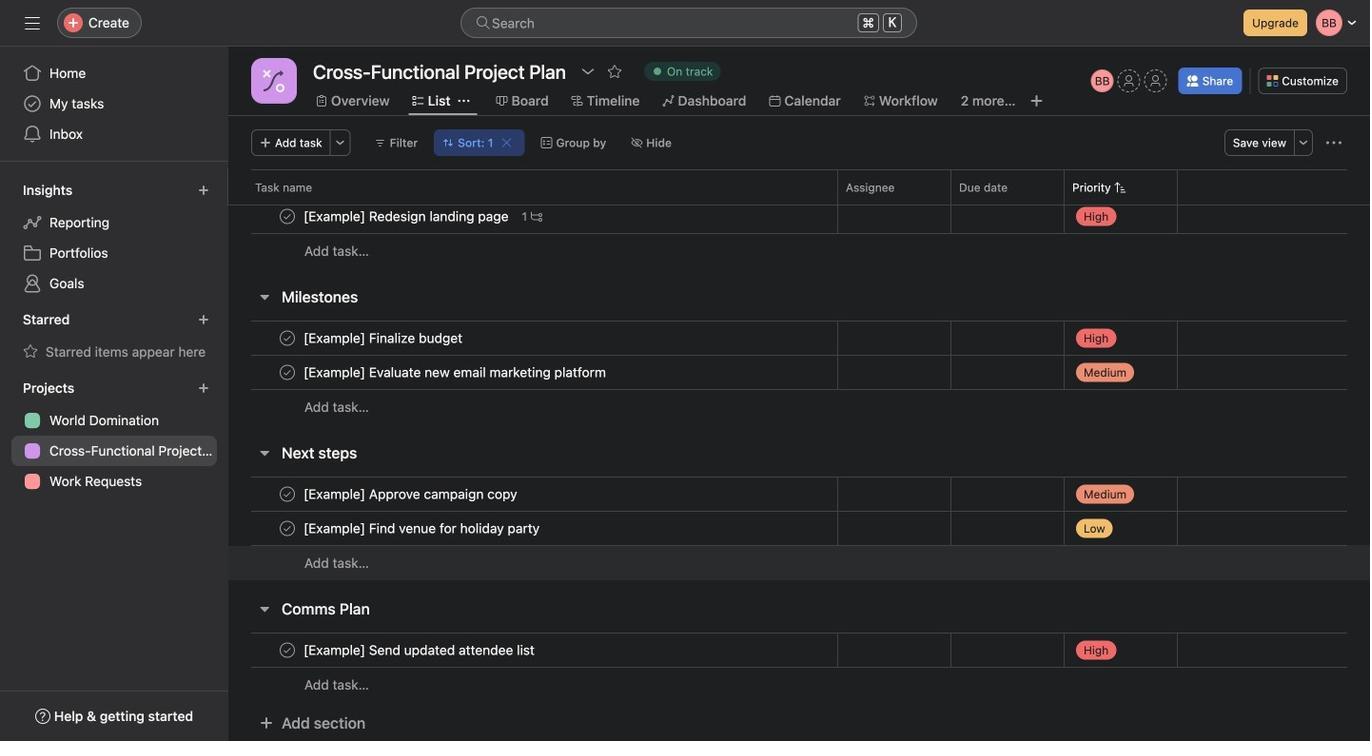 Task type: describe. For each thing, give the bounding box(es) containing it.
new insights image
[[198, 185, 209, 196]]

4 row from the top
[[228, 321, 1370, 356]]

6 row from the top
[[228, 389, 1370, 424]]

mark complete checkbox for collapse task list for this group image corresponding to header comms plan tree grid
[[276, 639, 299, 662]]

projects element
[[0, 371, 228, 500]]

mark complete checkbox for the [example] redesign landing page cell
[[276, 205, 299, 228]]

header comms plan tree grid
[[228, 633, 1370, 702]]

priority field for [example] finalize budget cell
[[1064, 321, 1178, 356]]

mark complete checkbox for collapse task list for this group image corresponding to header milestones tree grid
[[276, 327, 299, 350]]

1 row from the top
[[228, 169, 1370, 205]]

hide sidebar image
[[25, 15, 40, 30]]

add to starred image
[[607, 64, 622, 79]]

task name text field for mark complete checkbox in the the [example] redesign landing page cell
[[300, 207, 514, 226]]

task name text field for header next steps "tree grid"
[[300, 485, 523, 504]]

header planning tree grid
[[228, 199, 1370, 268]]

mark complete image for the header planning tree grid
[[276, 205, 299, 228]]

[example] send updated attendee list cell
[[228, 633, 837, 668]]

add tab image
[[1029, 93, 1044, 108]]

clear image
[[501, 137, 512, 148]]

starred element
[[0, 303, 228, 371]]

header milestones tree grid
[[228, 321, 1370, 424]]

new project or portfolio image
[[198, 382, 209, 394]]

1 horizontal spatial more actions image
[[1326, 135, 1341, 150]]

mark complete checkbox for [example] evaluate new email marketing platform cell
[[276, 361, 299, 384]]

5 row from the top
[[228, 355, 1370, 390]]

global element
[[0, 47, 228, 161]]

insights element
[[0, 173, 228, 303]]

mark complete image for task name text field in [example] approve campaign copy cell
[[276, 483, 299, 506]]

task name text field for header comms plan tree grid
[[300, 641, 540, 660]]

tab actions image
[[458, 95, 470, 107]]

collapse task list for this group image
[[257, 445, 272, 460]]

collapse task list for this group image for header milestones tree grid
[[257, 289, 272, 304]]

9 row from the top
[[228, 545, 1370, 580]]



Task type: vqa. For each thing, say whether or not it's contained in the screenshot.
Collapse task list for this group image related to Mark complete option inside the [Example] Approve campaign copy cell
yes



Task type: locate. For each thing, give the bounding box(es) containing it.
1 vertical spatial mark complete image
[[276, 483, 299, 506]]

0 vertical spatial task name text field
[[300, 363, 612, 382]]

2 vertical spatial task name text field
[[300, 519, 545, 538]]

mark complete checkbox inside [example] find venue for holiday party cell
[[276, 517, 299, 540]]

mark complete image inside [example] finalize budget cell
[[276, 327, 299, 350]]

task name text field inside [example] evaluate new email marketing platform cell
[[300, 363, 612, 382]]

2 task name text field from the top
[[300, 329, 468, 348]]

[example] find venue for holiday party cell
[[228, 511, 837, 546]]

mark complete checkbox inside [example] finalize budget cell
[[276, 327, 299, 350]]

0 vertical spatial mark complete checkbox
[[276, 205, 299, 228]]

[example] finalize budget cell
[[228, 321, 837, 356]]

Mark complete checkbox
[[276, 327, 299, 350], [276, 483, 299, 506], [276, 517, 299, 540], [276, 639, 299, 662]]

3 mark complete checkbox from the top
[[276, 517, 299, 540]]

1 vertical spatial collapse task list for this group image
[[257, 601, 272, 617]]

header next steps tree grid
[[228, 477, 1370, 580]]

2 task name text field from the top
[[300, 485, 523, 504]]

Search tasks, projects, and more text field
[[460, 8, 917, 38]]

task name text field for mark complete option in [example] find venue for holiday party cell
[[300, 519, 545, 538]]

[example] redesign landing page cell
[[228, 199, 837, 234]]

row
[[228, 169, 1370, 205], [228, 199, 1370, 234], [228, 233, 1370, 268], [228, 321, 1370, 356], [228, 355, 1370, 390], [228, 389, 1370, 424], [228, 477, 1370, 512], [228, 511, 1370, 546], [228, 545, 1370, 580], [228, 633, 1370, 668], [228, 667, 1370, 702]]

2 vertical spatial mark complete image
[[276, 517, 299, 540]]

mark complete image
[[276, 361, 299, 384], [276, 483, 299, 506], [276, 639, 299, 662]]

11 row from the top
[[228, 667, 1370, 702]]

0 vertical spatial mark complete image
[[276, 361, 299, 384]]

task name text field inside [example] find venue for holiday party cell
[[300, 519, 545, 538]]

1 mark complete image from the top
[[276, 205, 299, 228]]

task name text field inside [example] finalize budget cell
[[300, 329, 468, 348]]

1 mark complete checkbox from the top
[[276, 205, 299, 228]]

2 collapse task list for this group image from the top
[[257, 601, 272, 617]]

3 task name text field from the top
[[300, 519, 545, 538]]

0 vertical spatial collapse task list for this group image
[[257, 289, 272, 304]]

add items to starred image
[[198, 314, 209, 325]]

1 task name text field from the top
[[300, 207, 514, 226]]

8 row from the top
[[228, 511, 1370, 546]]

mark complete image inside [example] send updated attendee list cell
[[276, 639, 299, 662]]

mark complete image for task name text field within [example] evaluate new email marketing platform cell
[[276, 361, 299, 384]]

7 row from the top
[[228, 477, 1370, 512]]

Task name text field
[[300, 363, 612, 382], [300, 485, 523, 504], [300, 641, 540, 660]]

mark complete checkbox inside [example] send updated attendee list cell
[[276, 639, 299, 662]]

2 mark complete image from the top
[[276, 327, 299, 350]]

1 vertical spatial mark complete checkbox
[[276, 361, 299, 384]]

1 collapse task list for this group image from the top
[[257, 289, 272, 304]]

Mark complete checkbox
[[276, 205, 299, 228], [276, 361, 299, 384]]

2 vertical spatial mark complete image
[[276, 639, 299, 662]]

3 task name text field from the top
[[300, 641, 540, 660]]

1 mark complete image from the top
[[276, 361, 299, 384]]

1 mark complete checkbox from the top
[[276, 327, 299, 350]]

task name text field for mark complete option inside the [example] finalize budget cell
[[300, 329, 468, 348]]

mark complete image for header milestones tree grid
[[276, 327, 299, 350]]

mark complete image inside [example] find venue for holiday party cell
[[276, 517, 299, 540]]

2 vertical spatial task name text field
[[300, 641, 540, 660]]

mark complete image inside [example] evaluate new email marketing platform cell
[[276, 361, 299, 384]]

None text field
[[308, 54, 571, 88]]

show options image
[[580, 64, 596, 79]]

2 mark complete image from the top
[[276, 483, 299, 506]]

mark complete image
[[276, 205, 299, 228], [276, 327, 299, 350], [276, 517, 299, 540]]

1 vertical spatial task name text field
[[300, 329, 468, 348]]

more options image
[[1298, 137, 1309, 148]]

3 mark complete image from the top
[[276, 639, 299, 662]]

1 task name text field from the top
[[300, 363, 612, 382]]

mark complete checkbox inside the [example] redesign landing page cell
[[276, 205, 299, 228]]

2 row from the top
[[228, 199, 1370, 234]]

0 vertical spatial task name text field
[[300, 207, 514, 226]]

Task name text field
[[300, 207, 514, 226], [300, 329, 468, 348], [300, 519, 545, 538]]

[example] approve campaign copy cell
[[228, 477, 837, 512]]

more actions image
[[1326, 135, 1341, 150], [335, 137, 346, 148]]

mark complete checkbox inside [example] evaluate new email marketing platform cell
[[276, 361, 299, 384]]

mark complete image inside [example] approve campaign copy cell
[[276, 483, 299, 506]]

4 mark complete checkbox from the top
[[276, 639, 299, 662]]

mark complete image for task name text field in the [example] send updated attendee list cell
[[276, 639, 299, 662]]

collapse task list for this group image for header comms plan tree grid
[[257, 601, 272, 617]]

3 row from the top
[[228, 233, 1370, 268]]

None field
[[460, 8, 917, 38]]

1 vertical spatial task name text field
[[300, 485, 523, 504]]

[example] evaluate new email marketing platform cell
[[228, 355, 837, 390]]

1 subtask image
[[531, 211, 542, 222]]

0 horizontal spatial more actions image
[[335, 137, 346, 148]]

2 mark complete checkbox from the top
[[276, 361, 299, 384]]

0 vertical spatial mark complete image
[[276, 205, 299, 228]]

mark complete checkbox for collapse task list for this group icon
[[276, 483, 299, 506]]

10 row from the top
[[228, 633, 1370, 668]]

collapse task list for this group image
[[257, 289, 272, 304], [257, 601, 272, 617]]

task name text field inside [example] approve campaign copy cell
[[300, 485, 523, 504]]

3 mark complete image from the top
[[276, 517, 299, 540]]

line_and_symbols image
[[263, 69, 285, 92]]

manage project members image
[[1091, 69, 1114, 92]]

task name text field inside [example] send updated attendee list cell
[[300, 641, 540, 660]]

2 mark complete checkbox from the top
[[276, 483, 299, 506]]

mark complete checkbox inside [example] approve campaign copy cell
[[276, 483, 299, 506]]

task name text field inside the [example] redesign landing page cell
[[300, 207, 514, 226]]

1 vertical spatial mark complete image
[[276, 327, 299, 350]]



